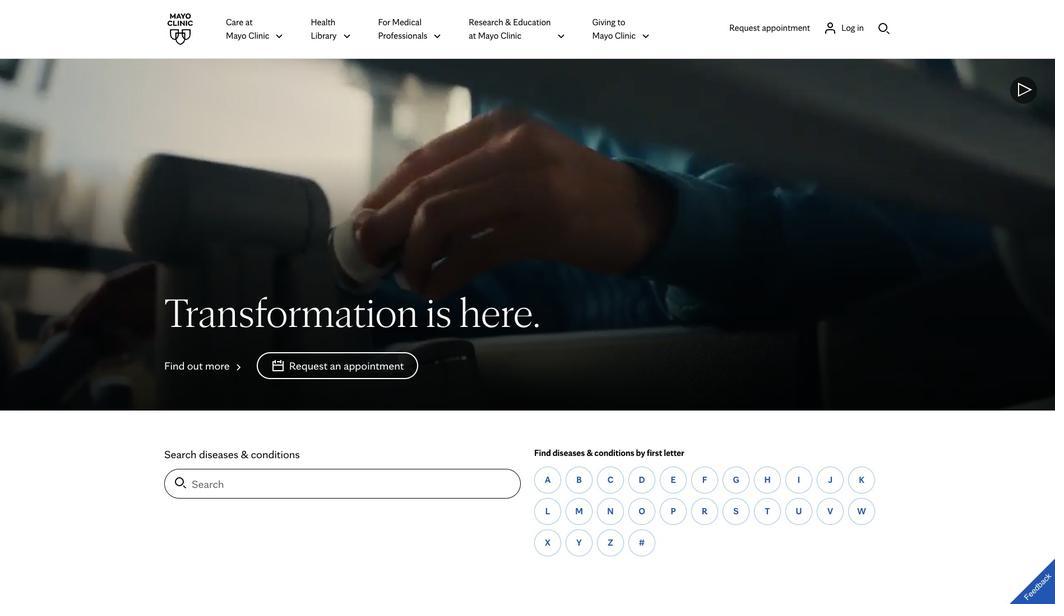 Task type: locate. For each thing, give the bounding box(es) containing it.
&
[[505, 17, 511, 27], [241, 448, 249, 461], [587, 448, 593, 458]]

x link
[[534, 530, 561, 557]]

g
[[733, 475, 739, 485]]

z
[[608, 537, 613, 548]]

0 horizontal spatial at
[[245, 17, 253, 27]]

2 horizontal spatial &
[[587, 448, 593, 458]]

at right the care
[[245, 17, 253, 27]]

z link
[[597, 530, 624, 557]]

0 horizontal spatial find
[[164, 359, 185, 373]]

mayo down giving
[[593, 30, 613, 41]]

l link
[[534, 498, 561, 525]]

P text field
[[671, 505, 676, 518]]

Z text field
[[608, 536, 613, 550]]

k
[[859, 475, 865, 485]]

0 vertical spatial request
[[730, 22, 760, 33]]

is
[[426, 286, 452, 337]]

health
[[311, 17, 336, 27]]

O text field
[[639, 505, 645, 518]]

diseases
[[199, 448, 239, 461], [553, 448, 585, 458]]

request inside text box
[[730, 22, 760, 33]]

at
[[245, 17, 253, 27], [469, 30, 476, 41]]

research & education at mayo clinic button
[[469, 15, 566, 43]]

b link
[[566, 467, 593, 494]]

0 horizontal spatial clinic
[[249, 30, 269, 41]]

2 clinic from the left
[[501, 30, 522, 41]]

W text field
[[858, 505, 866, 518]]

log in link
[[824, 21, 864, 34]]

education
[[513, 17, 551, 27]]

find left out
[[164, 359, 185, 373]]

y link
[[566, 530, 593, 557]]

D text field
[[639, 474, 645, 487]]

find up a
[[534, 448, 551, 458]]

e
[[671, 475, 676, 485]]

0 horizontal spatial &
[[241, 448, 249, 461]]

a
[[545, 475, 551, 485]]

J text field
[[828, 474, 833, 487]]

mayo down the research
[[478, 30, 499, 41]]

v
[[828, 506, 833, 517]]

at inside care at mayo clinic
[[245, 17, 253, 27]]

transformation is here.
[[164, 286, 540, 337]]

appointment
[[762, 22, 810, 33], [344, 359, 404, 373]]

G text field
[[733, 474, 739, 487]]

clinic inside research & education at mayo clinic
[[501, 30, 522, 41]]

1 vertical spatial request
[[289, 359, 328, 373]]

0 horizontal spatial diseases
[[199, 448, 239, 461]]

# text field
[[639, 536, 645, 550]]

f link
[[691, 467, 718, 494]]

0 horizontal spatial mayo
[[226, 30, 247, 41]]

m link
[[566, 498, 593, 525]]

g link
[[723, 467, 750, 494]]

1 horizontal spatial conditions
[[595, 448, 635, 458]]

1 horizontal spatial find
[[534, 448, 551, 458]]

mayo inside research & education at mayo clinic
[[478, 30, 499, 41]]

mayo clinic home page image
[[164, 13, 196, 45]]

0 vertical spatial appointment
[[762, 22, 810, 33]]

Request an appointment text field
[[289, 358, 404, 374]]

j
[[828, 475, 833, 485]]

first
[[647, 448, 662, 458]]

request
[[730, 22, 760, 33], [289, 359, 328, 373]]

request inside text field
[[289, 359, 328, 373]]

clinic
[[249, 30, 269, 41], [501, 30, 522, 41], [615, 30, 636, 41]]

t
[[765, 506, 770, 517]]

1 vertical spatial at
[[469, 30, 476, 41]]

i
[[798, 475, 800, 485]]

2 horizontal spatial mayo
[[593, 30, 613, 41]]

search for search
[[192, 477, 224, 491]]

search diseases & conditions
[[164, 448, 300, 461]]

3 mayo from the left
[[593, 30, 613, 41]]

request for request appointment
[[730, 22, 760, 33]]

l
[[546, 506, 550, 517]]

o link
[[629, 498, 656, 525]]

0 horizontal spatial appointment
[[344, 359, 404, 373]]

find inside text field
[[164, 359, 185, 373]]

0 vertical spatial search
[[164, 448, 197, 461]]

1 horizontal spatial at
[[469, 30, 476, 41]]

1 vertical spatial find
[[534, 448, 551, 458]]

1 conditions from the left
[[251, 448, 300, 461]]

N text field
[[608, 505, 614, 518]]

mayo
[[226, 30, 247, 41], [478, 30, 499, 41], [593, 30, 613, 41]]

at down the research
[[469, 30, 476, 41]]

1 horizontal spatial appointment
[[762, 22, 810, 33]]

1 mayo from the left
[[226, 30, 247, 41]]

0 horizontal spatial request
[[289, 359, 328, 373]]

1 horizontal spatial clinic
[[501, 30, 522, 41]]

2 diseases from the left
[[553, 448, 585, 458]]

clinic inside giving to mayo clinic
[[615, 30, 636, 41]]

diseases for find
[[553, 448, 585, 458]]

M text field
[[576, 505, 583, 518]]

mayo down the care
[[226, 30, 247, 41]]

conditions
[[251, 448, 300, 461], [595, 448, 635, 458]]

mayo for care at mayo clinic
[[226, 30, 247, 41]]

search
[[164, 448, 197, 461], [192, 477, 224, 491]]

w link
[[849, 498, 875, 525]]

1 horizontal spatial &
[[505, 17, 511, 27]]

1 horizontal spatial diseases
[[553, 448, 585, 458]]

r link
[[691, 498, 718, 525]]

a link
[[534, 467, 561, 494]]

0 vertical spatial at
[[245, 17, 253, 27]]

y
[[577, 537, 582, 548]]

1 clinic from the left
[[249, 30, 269, 41]]

f
[[703, 475, 707, 485]]

c
[[608, 475, 614, 485]]

1 vertical spatial search
[[192, 477, 224, 491]]

mayo inside care at mayo clinic
[[226, 30, 247, 41]]

n
[[608, 506, 614, 517]]

& for search diseases & conditions
[[241, 448, 249, 461]]

R text field
[[702, 505, 708, 518]]

1 horizontal spatial request
[[730, 22, 760, 33]]

in
[[858, 22, 864, 33]]

S text field
[[734, 505, 739, 518]]

mayo for giving to mayo clinic
[[593, 30, 613, 41]]

transformation
[[164, 286, 418, 337]]

giving to mayo clinic
[[593, 17, 636, 41]]

research & education at mayo clinic
[[469, 17, 551, 41]]

3 clinic from the left
[[615, 30, 636, 41]]

2 horizontal spatial clinic
[[615, 30, 636, 41]]

out
[[187, 359, 203, 373]]

1 vertical spatial appointment
[[344, 359, 404, 373]]

2 conditions from the left
[[595, 448, 635, 458]]

find for find out more
[[164, 359, 185, 373]]

x
[[545, 537, 551, 548]]

1 diseases from the left
[[199, 448, 239, 461]]

mayo inside giving to mayo clinic
[[593, 30, 613, 41]]

d link
[[629, 467, 656, 494]]

care at mayo clinic
[[226, 17, 269, 41]]

2 mayo from the left
[[478, 30, 499, 41]]

clinic inside care at mayo clinic
[[249, 30, 269, 41]]

conditions for find diseases & conditions by first letter
[[595, 448, 635, 458]]

clinic for giving to mayo clinic
[[615, 30, 636, 41]]

E text field
[[671, 474, 676, 487]]

find for find diseases & conditions by first letter
[[534, 448, 551, 458]]

1 horizontal spatial mayo
[[478, 30, 499, 41]]

0 horizontal spatial conditions
[[251, 448, 300, 461]]

0 vertical spatial find
[[164, 359, 185, 373]]

to
[[618, 17, 626, 27]]

feedback button
[[1001, 549, 1055, 604]]



Task type: describe. For each thing, give the bounding box(es) containing it.
at inside research & education at mayo clinic
[[469, 30, 476, 41]]

j link
[[817, 467, 844, 494]]

log in
[[842, 22, 864, 33]]

appointment inside text field
[[344, 359, 404, 373]]

health library
[[311, 17, 337, 41]]

i link
[[786, 467, 813, 494]]

X text field
[[545, 536, 551, 550]]

p link
[[660, 498, 687, 525]]

s
[[734, 506, 739, 517]]

L text field
[[546, 505, 550, 518]]

V text field
[[828, 505, 833, 518]]

health library button
[[311, 15, 351, 43]]

u link
[[786, 498, 813, 525]]

T text field
[[765, 505, 770, 518]]

by
[[636, 448, 645, 458]]

Search diseases & conditions text field
[[165, 470, 520, 498]]

w
[[858, 506, 866, 517]]

conditions for search diseases & conditions
[[251, 448, 300, 461]]

#
[[639, 537, 645, 548]]

h link
[[754, 467, 781, 494]]

letter
[[664, 448, 685, 458]]

Y text field
[[577, 536, 582, 550]]

research
[[469, 17, 503, 27]]

care
[[226, 17, 244, 27]]

more
[[205, 359, 230, 373]]

t link
[[754, 498, 781, 525]]

for medical professionals
[[378, 17, 428, 41]]

v link
[[817, 498, 844, 525]]

n link
[[597, 498, 624, 525]]

C text field
[[608, 474, 614, 487]]

find out more
[[164, 359, 230, 373]]

c link
[[597, 467, 624, 494]]

medical
[[392, 17, 422, 27]]

library
[[311, 30, 337, 41]]

appointment inside text box
[[762, 22, 810, 33]]

m
[[576, 506, 583, 517]]

& for find diseases & conditions by first letter
[[587, 448, 593, 458]]

feedback
[[1023, 571, 1053, 602]]

d
[[639, 475, 645, 485]]

giving
[[593, 17, 616, 27]]

& inside research & education at mayo clinic
[[505, 17, 511, 27]]

h
[[765, 475, 771, 485]]

find diseases & conditions by first letter
[[534, 448, 685, 458]]

request for request an appointment
[[289, 359, 328, 373]]

clinic for care at mayo clinic
[[249, 30, 269, 41]]

request an appointment
[[289, 359, 404, 373]]

H text field
[[765, 474, 771, 487]]

u
[[796, 506, 802, 517]]

b
[[577, 475, 582, 485]]

r
[[702, 506, 708, 517]]

# link
[[629, 530, 656, 557]]

care at mayo clinic button
[[226, 15, 284, 43]]

A text field
[[545, 474, 551, 487]]

I text field
[[798, 474, 800, 487]]

o
[[639, 506, 645, 517]]

request appointment link
[[730, 21, 810, 34]]

an
[[330, 359, 341, 373]]

for
[[378, 17, 390, 27]]

find out more link
[[164, 358, 243, 374]]

k link
[[849, 467, 875, 494]]

K text field
[[859, 474, 865, 487]]

s link
[[723, 498, 750, 525]]

p
[[671, 506, 676, 517]]

Log in text field
[[842, 21, 864, 34]]

Find out more text field
[[164, 358, 230, 374]]

search for search diseases & conditions
[[164, 448, 197, 461]]

request an appointment link
[[257, 352, 419, 379]]

e link
[[660, 467, 687, 494]]

F text field
[[703, 474, 707, 487]]

giving to mayo clinic button
[[593, 15, 651, 43]]

Request appointment text field
[[730, 21, 810, 34]]

diseases for search
[[199, 448, 239, 461]]

here.
[[460, 286, 540, 337]]

for medical professionals button
[[378, 15, 442, 43]]

professionals
[[378, 30, 428, 41]]

U text field
[[796, 505, 802, 518]]

B text field
[[577, 474, 582, 487]]

request appointment
[[730, 22, 810, 33]]

log
[[842, 22, 856, 33]]



Task type: vqa. For each thing, say whether or not it's contained in the screenshot.
J
yes



